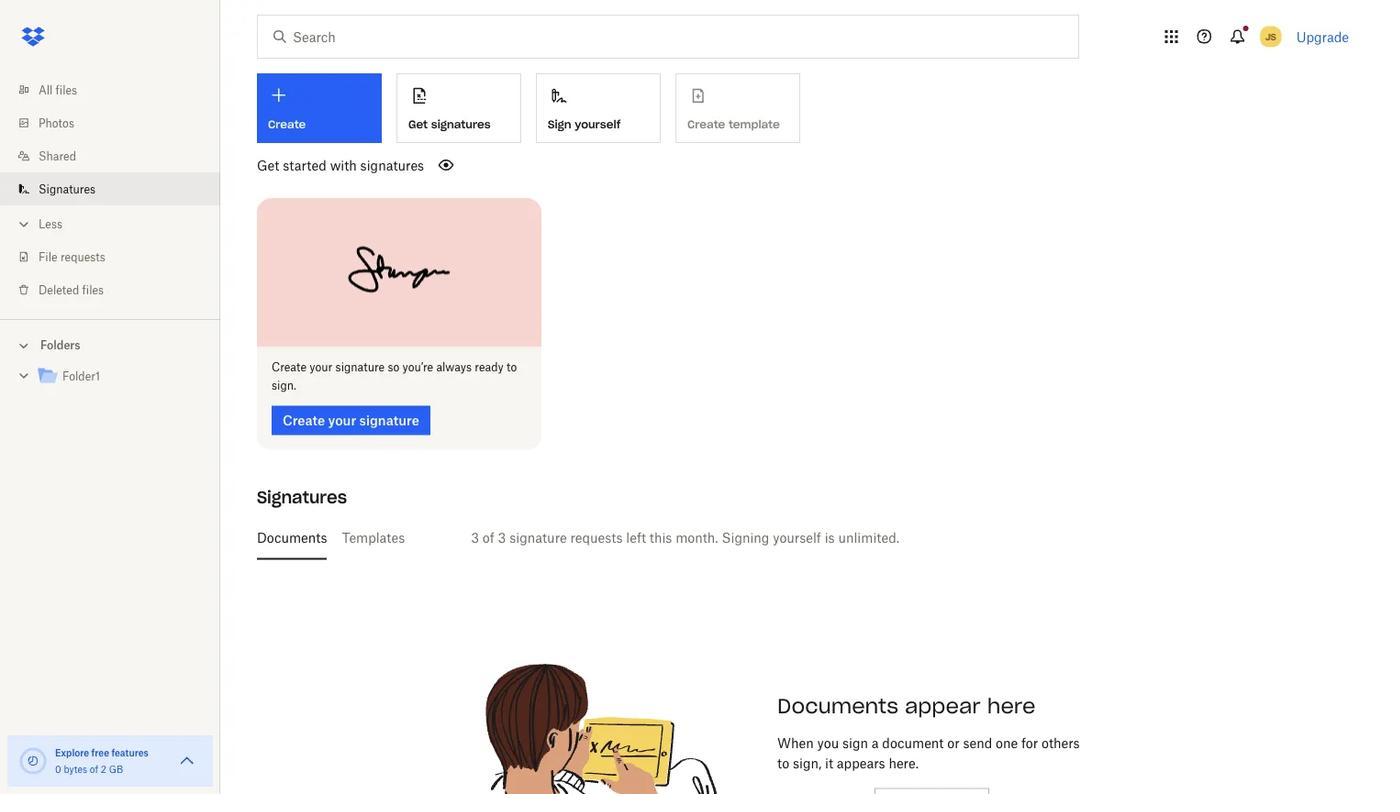 Task type: vqa. For each thing, say whether or not it's contained in the screenshot.
is
yes



Task type: locate. For each thing, give the bounding box(es) containing it.
create inside "create your signature" "button"
[[283, 413, 325, 429]]

yourself inside button
[[575, 117, 621, 132]]

0 vertical spatial files
[[56, 83, 77, 97]]

0 vertical spatial signatures
[[39, 182, 96, 196]]

it
[[825, 756, 833, 772]]

0 vertical spatial of
[[483, 530, 494, 546]]

documents
[[257, 530, 327, 546], [777, 693, 898, 719]]

create your signature button
[[272, 406, 430, 435]]

0 vertical spatial to
[[507, 361, 517, 374]]

0 horizontal spatial yourself
[[575, 117, 621, 132]]

0 horizontal spatial requests
[[60, 250, 105, 264]]

1 vertical spatial files
[[82, 283, 104, 297]]

yourself right "sign"
[[575, 117, 621, 132]]

requests left left
[[570, 530, 623, 546]]

1 vertical spatial get
[[257, 157, 279, 173]]

signature inside "button"
[[359, 413, 419, 429]]

get left 'started'
[[257, 157, 279, 173]]

1 vertical spatial to
[[777, 756, 789, 772]]

create for create your signature
[[283, 413, 325, 429]]

1 horizontal spatial get
[[408, 117, 428, 132]]

3
[[471, 530, 479, 546], [498, 530, 506, 546]]

signature inside create your signature so you're always ready to sign.
[[335, 361, 385, 374]]

1 horizontal spatial documents
[[777, 693, 898, 719]]

requests
[[60, 250, 105, 264], [570, 530, 623, 546]]

1 horizontal spatial 3
[[498, 530, 506, 546]]

upgrade
[[1296, 29, 1349, 45]]

create down sign.
[[283, 413, 325, 429]]

0 vertical spatial create
[[268, 117, 306, 132]]

signing
[[722, 530, 769, 546]]

2 3 from the left
[[498, 530, 506, 546]]

2 vertical spatial create
[[283, 413, 325, 429]]

your down create your signature so you're always ready to sign. at the left
[[328, 413, 356, 429]]

file
[[39, 250, 57, 264]]

signatures up documents 'tab'
[[257, 487, 347, 508]]

0 horizontal spatial signatures
[[360, 157, 424, 173]]

create up sign.
[[272, 361, 307, 374]]

signatures inside button
[[431, 117, 491, 132]]

so
[[388, 361, 399, 374]]

1 horizontal spatial to
[[777, 756, 789, 772]]

your
[[310, 361, 332, 374], [328, 413, 356, 429]]

get inside button
[[408, 117, 428, 132]]

to inside when you sign a document or send one for others to sign, it appears here.
[[777, 756, 789, 772]]

signatures inside signatures link
[[39, 182, 96, 196]]

photos link
[[15, 106, 220, 139]]

documents up you
[[777, 693, 898, 719]]

0 horizontal spatial to
[[507, 361, 517, 374]]

signatures
[[431, 117, 491, 132], [360, 157, 424, 173]]

0 horizontal spatial files
[[56, 83, 77, 97]]

list
[[0, 62, 220, 319]]

signatures list item
[[0, 173, 220, 206]]

0 vertical spatial signatures
[[431, 117, 491, 132]]

to down when
[[777, 756, 789, 772]]

files
[[56, 83, 77, 97], [82, 283, 104, 297]]

folder1 link
[[37, 365, 206, 390]]

for
[[1021, 736, 1038, 752]]

0 horizontal spatial 3
[[471, 530, 479, 546]]

yourself left is
[[773, 530, 821, 546]]

deleted files link
[[15, 273, 220, 307]]

files inside deleted files link
[[82, 283, 104, 297]]

signature
[[335, 361, 385, 374], [359, 413, 419, 429], [509, 530, 567, 546]]

to right "ready" in the top of the page
[[507, 361, 517, 374]]

0 vertical spatial get
[[408, 117, 428, 132]]

0 vertical spatial documents
[[257, 530, 327, 546]]

files for deleted files
[[82, 283, 104, 297]]

of
[[483, 530, 494, 546], [90, 764, 98, 775]]

folders
[[40, 339, 80, 352]]

sign,
[[793, 756, 822, 772]]

sign yourself button
[[536, 73, 661, 143]]

1 vertical spatial yourself
[[773, 530, 821, 546]]

get up get started with signatures
[[408, 117, 428, 132]]

2 vertical spatial signature
[[509, 530, 567, 546]]

create
[[268, 117, 306, 132], [272, 361, 307, 374], [283, 413, 325, 429]]

0 vertical spatial requests
[[60, 250, 105, 264]]

create for create
[[268, 117, 306, 132]]

1 horizontal spatial of
[[483, 530, 494, 546]]

quota usage element
[[18, 747, 48, 776]]

appear
[[905, 693, 981, 719]]

get
[[408, 117, 428, 132], [257, 157, 279, 173]]

dropbox image
[[15, 18, 51, 55]]

always
[[436, 361, 472, 374]]

0 horizontal spatial signatures
[[39, 182, 96, 196]]

yourself
[[575, 117, 621, 132], [773, 530, 821, 546]]

files right deleted
[[82, 283, 104, 297]]

1 horizontal spatial requests
[[570, 530, 623, 546]]

document
[[882, 736, 944, 752]]

0 vertical spatial yourself
[[575, 117, 621, 132]]

1 vertical spatial create
[[272, 361, 307, 374]]

your inside "button"
[[328, 413, 356, 429]]

this
[[650, 530, 672, 546]]

your inside create your signature so you're always ready to sign.
[[310, 361, 332, 374]]

1 vertical spatial requests
[[570, 530, 623, 546]]

files right the all
[[56, 83, 77, 97]]

explore free features 0 bytes of 2 gb
[[55, 747, 149, 775]]

to
[[507, 361, 517, 374], [777, 756, 789, 772]]

1 vertical spatial signature
[[359, 413, 419, 429]]

documents left templates tab on the bottom left of the page
[[257, 530, 327, 546]]

1 vertical spatial documents
[[777, 693, 898, 719]]

1 vertical spatial signatures
[[257, 487, 347, 508]]

0 vertical spatial your
[[310, 361, 332, 374]]

get for get started with signatures
[[257, 157, 279, 173]]

create inside create popup button
[[268, 117, 306, 132]]

less
[[39, 217, 62, 231]]

js button
[[1256, 22, 1285, 51]]

1 vertical spatial your
[[328, 413, 356, 429]]

0 vertical spatial signature
[[335, 361, 385, 374]]

create inside create your signature so you're always ready to sign.
[[272, 361, 307, 374]]

0 horizontal spatial get
[[257, 157, 279, 173]]

shared link
[[15, 139, 220, 173]]

signatures down shared
[[39, 182, 96, 196]]

requests right file
[[60, 250, 105, 264]]

one
[[996, 736, 1018, 752]]

sign.
[[272, 379, 296, 393]]

0 horizontal spatial documents
[[257, 530, 327, 546]]

1 horizontal spatial files
[[82, 283, 104, 297]]

signatures
[[39, 182, 96, 196], [257, 487, 347, 508]]

1 horizontal spatial signatures
[[257, 487, 347, 508]]

create up 'started'
[[268, 117, 306, 132]]

documents appear here
[[777, 693, 1036, 719]]

photos
[[39, 116, 74, 130]]

file requests link
[[15, 240, 220, 273]]

1 vertical spatial of
[[90, 764, 98, 775]]

tab list
[[257, 516, 1342, 560]]

files inside all files link
[[56, 83, 77, 97]]

list containing all files
[[0, 62, 220, 319]]

all files link
[[15, 73, 220, 106]]

1 horizontal spatial signatures
[[431, 117, 491, 132]]

your up "create your signature" "button"
[[310, 361, 332, 374]]

0 horizontal spatial of
[[90, 764, 98, 775]]



Task type: describe. For each thing, give the bounding box(es) containing it.
0
[[55, 764, 61, 775]]

started
[[283, 157, 327, 173]]

js
[[1265, 31, 1276, 42]]

deleted
[[39, 283, 79, 297]]

create button
[[257, 73, 382, 143]]

a
[[872, 736, 879, 752]]

all
[[39, 83, 53, 97]]

unlimited.
[[838, 530, 900, 546]]

when
[[777, 736, 814, 752]]

2
[[101, 764, 106, 775]]

shared
[[39, 149, 76, 163]]

folders button
[[0, 331, 220, 358]]

requests inside file requests link
[[60, 250, 105, 264]]

files for all files
[[56, 83, 77, 97]]

features
[[111, 747, 149, 759]]

month.
[[676, 530, 718, 546]]

ready
[[475, 361, 504, 374]]

file requests
[[39, 250, 105, 264]]

3 of 3 signature requests left this month. signing yourself is unlimited.
[[471, 530, 900, 546]]

tab list containing documents
[[257, 516, 1342, 560]]

sign
[[548, 117, 571, 132]]

templates
[[342, 530, 405, 546]]

you're
[[402, 361, 433, 374]]

sign yourself
[[548, 117, 621, 132]]

signature for create your signature
[[359, 413, 419, 429]]

deleted files
[[39, 283, 104, 297]]

send
[[963, 736, 992, 752]]

you
[[817, 736, 839, 752]]

your for create your signature
[[328, 413, 356, 429]]

get signatures
[[408, 117, 491, 132]]

upgrade link
[[1296, 29, 1349, 45]]

all files
[[39, 83, 77, 97]]

here
[[987, 693, 1036, 719]]

when you sign a document or send one for others to sign, it appears here.
[[777, 736, 1080, 772]]

appears
[[837, 756, 885, 772]]

explore
[[55, 747, 89, 759]]

signature for create your signature so you're always ready to sign.
[[335, 361, 385, 374]]

your for create your signature so you're always ready to sign.
[[310, 361, 332, 374]]

documents tab
[[257, 516, 327, 560]]

folder1
[[62, 370, 100, 384]]

of inside explore free features 0 bytes of 2 gb
[[90, 764, 98, 775]]

documents for documents
[[257, 530, 327, 546]]

documents for documents appear here
[[777, 693, 898, 719]]

1 horizontal spatial yourself
[[773, 530, 821, 546]]

sign
[[842, 736, 868, 752]]

bytes
[[64, 764, 87, 775]]

Search in folder "Dropbox" text field
[[293, 27, 1041, 47]]

or
[[947, 736, 960, 752]]

1 vertical spatial signatures
[[360, 157, 424, 173]]

free
[[91, 747, 109, 759]]

less image
[[15, 215, 33, 234]]

get for get signatures
[[408, 117, 428, 132]]

left
[[626, 530, 646, 546]]

here.
[[889, 756, 919, 772]]

templates tab
[[342, 516, 405, 560]]

is
[[825, 530, 835, 546]]

with
[[330, 157, 357, 173]]

create your signature
[[283, 413, 419, 429]]

gb
[[109, 764, 123, 775]]

create your signature so you're always ready to sign.
[[272, 361, 517, 393]]

1 3 from the left
[[471, 530, 479, 546]]

get signatures button
[[396, 73, 521, 143]]

get started with signatures
[[257, 157, 424, 173]]

to inside create your signature so you're always ready to sign.
[[507, 361, 517, 374]]

signatures link
[[15, 173, 220, 206]]

others
[[1042, 736, 1080, 752]]

create for create your signature so you're always ready to sign.
[[272, 361, 307, 374]]



